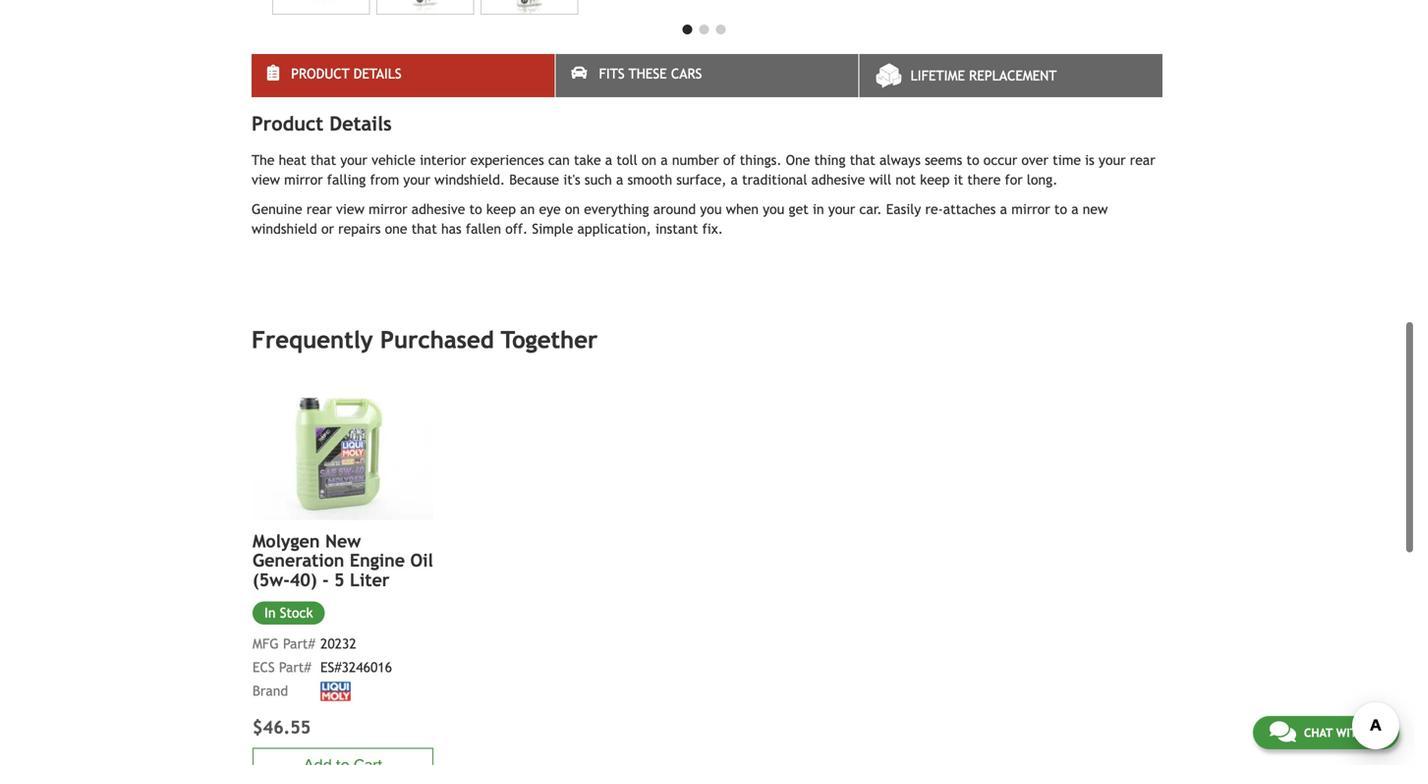 Task type: locate. For each thing, give the bounding box(es) containing it.
number
[[672, 152, 719, 168]]

your down vehicle at the left of page
[[404, 172, 431, 188]]

to inside the heat that your vehicle interior experiences can take a toll on a number of things. one thing that always seems to occur over time is your rear view mirror falling from your windshield. because it's such a smooth surface, a traditional adhesive will not keep it there for long.
[[967, 152, 980, 168]]

on up smooth
[[642, 152, 657, 168]]

1 horizontal spatial on
[[642, 152, 657, 168]]

liter
[[350, 570, 390, 591]]

has
[[441, 221, 462, 237]]

1 vertical spatial keep
[[487, 201, 516, 217]]

product
[[291, 66, 350, 82], [252, 112, 324, 135]]

20232
[[321, 637, 357, 653]]

keep
[[921, 172, 950, 188], [487, 201, 516, 217]]

to
[[967, 152, 980, 168], [470, 201, 482, 217], [1055, 201, 1068, 217]]

an
[[520, 201, 535, 217]]

oil
[[411, 551, 433, 571]]

re-
[[926, 201, 944, 217]]

1 you from the left
[[700, 201, 722, 217]]

repairs
[[338, 221, 381, 237]]

to left "new"
[[1055, 201, 1068, 217]]

0 horizontal spatial mirror
[[284, 172, 323, 188]]

lifetime replacement link
[[860, 54, 1163, 97]]

it
[[954, 172, 964, 188]]

generation
[[253, 551, 345, 571]]

chat with us link
[[1253, 717, 1400, 750]]

product details
[[291, 66, 402, 82], [252, 112, 392, 135]]

that
[[311, 152, 336, 168], [850, 152, 876, 168], [412, 221, 437, 237]]

view inside genuine rear view mirror adhesive to keep an eye on everything around you when you get in your car. easily re-attaches a mirror to a new windshield or repairs one that has fallen off. simple application, instant fix.
[[336, 201, 365, 217]]

mirror down heat
[[284, 172, 323, 188]]

1 horizontal spatial to
[[967, 152, 980, 168]]

0 horizontal spatial view
[[252, 172, 280, 188]]

0 horizontal spatial es#463640 - d180kd2a1 - rear view mirror adhesive - re-attach that fallen rear view mirror - genuine volkswagen audi - audi volkswagen image
[[272, 0, 370, 15]]

on right eye
[[565, 201, 580, 217]]

mfg part# 20232 ecs part# es#3246016 brand
[[253, 637, 392, 700]]

on
[[642, 152, 657, 168], [565, 201, 580, 217]]

mirror down long.
[[1012, 201, 1051, 217]]

chat with us
[[1305, 727, 1383, 740]]

keep up off.
[[487, 201, 516, 217]]

fits
[[599, 66, 625, 82]]

1 vertical spatial part#
[[279, 660, 311, 676]]

adhesive down the thing
[[812, 172, 866, 188]]

part#
[[283, 637, 315, 653], [279, 660, 311, 676]]

instant
[[656, 221, 698, 237]]

will
[[870, 172, 892, 188]]

0 vertical spatial keep
[[921, 172, 950, 188]]

it's
[[564, 172, 581, 188]]

seems
[[925, 152, 963, 168]]

your inside genuine rear view mirror adhesive to keep an eye on everything around you when you get in your car. easily re-attaches a mirror to a new windshield or repairs one that has fallen off. simple application, instant fix.
[[829, 201, 856, 217]]

0 horizontal spatial on
[[565, 201, 580, 217]]

0 horizontal spatial adhesive
[[412, 201, 465, 217]]

1 horizontal spatial view
[[336, 201, 365, 217]]

part# down stock
[[283, 637, 315, 653]]

0 vertical spatial view
[[252, 172, 280, 188]]

application,
[[578, 221, 652, 237]]

2 you from the left
[[763, 201, 785, 217]]

1 horizontal spatial mirror
[[369, 201, 408, 217]]

comments image
[[1270, 721, 1297, 744]]

1 horizontal spatial es#463640 - d180kd2a1 - rear view mirror adhesive - re-attach that fallen rear view mirror - genuine volkswagen audi - audi volkswagen image
[[377, 0, 474, 15]]

in
[[264, 606, 276, 621]]

occur
[[984, 152, 1018, 168]]

$46.55
[[253, 718, 311, 738]]

1 vertical spatial adhesive
[[412, 201, 465, 217]]

view up repairs
[[336, 201, 365, 217]]

the heat that your vehicle interior experiences can take a toll on a number of things. one thing that always seems to occur over time is your rear view mirror falling from your windshield. because it's such a smooth surface, a traditional adhesive will not keep it there for long.
[[252, 152, 1156, 188]]

view down the
[[252, 172, 280, 188]]

you
[[700, 201, 722, 217], [763, 201, 785, 217]]

that left has
[[412, 221, 437, 237]]

keep down seems
[[921, 172, 950, 188]]

your
[[341, 152, 368, 168], [1099, 152, 1126, 168], [404, 172, 431, 188], [829, 201, 856, 217]]

your right in
[[829, 201, 856, 217]]

a left toll
[[605, 152, 613, 168]]

a down toll
[[617, 172, 624, 188]]

1 horizontal spatial you
[[763, 201, 785, 217]]

0 horizontal spatial keep
[[487, 201, 516, 217]]

that up falling
[[311, 152, 336, 168]]

take
[[574, 152, 601, 168]]

view inside the heat that your vehicle interior experiences can take a toll on a number of things. one thing that always seems to occur over time is your rear view mirror falling from your windshield. because it's such a smooth surface, a traditional adhesive will not keep it there for long.
[[252, 172, 280, 188]]

that inside genuine rear view mirror adhesive to keep an eye on everything around you when you get in your car. easily re-attaches a mirror to a new windshield or repairs one that has fallen off. simple application, instant fix.
[[412, 221, 437, 237]]

0 vertical spatial on
[[642, 152, 657, 168]]

view
[[252, 172, 280, 188], [336, 201, 365, 217]]

on inside the heat that your vehicle interior experiences can take a toll on a number of things. one thing that always seems to occur over time is your rear view mirror falling from your windshield. because it's such a smooth surface, a traditional adhesive will not keep it there for long.
[[642, 152, 657, 168]]

one
[[385, 221, 408, 237]]

interior
[[420, 152, 466, 168]]

(5w-
[[253, 570, 290, 591]]

es#3246016
[[321, 660, 392, 676]]

adhesive
[[812, 172, 866, 188], [412, 201, 465, 217]]

frequently purchased together
[[252, 326, 598, 354]]

to up there
[[967, 152, 980, 168]]

details
[[354, 66, 402, 82], [330, 112, 392, 135]]

things.
[[740, 152, 782, 168]]

molygen new generation engine oil (5w-40) - 5 liter link
[[253, 531, 434, 591]]

you up fix.
[[700, 201, 722, 217]]

liqui moly image
[[321, 682, 351, 702]]

or
[[321, 221, 334, 237]]

keep inside genuine rear view mirror adhesive to keep an eye on everything around you when you get in your car. easily re-attaches a mirror to a new windshield or repairs one that has fallen off. simple application, instant fix.
[[487, 201, 516, 217]]

you left the get
[[763, 201, 785, 217]]

rear
[[1130, 152, 1156, 168]]

adhesive up has
[[412, 201, 465, 217]]

heat
[[279, 152, 307, 168]]

a
[[605, 152, 613, 168], [661, 152, 668, 168], [617, 172, 624, 188], [731, 172, 738, 188], [1001, 201, 1008, 217], [1072, 201, 1079, 217]]

off.
[[506, 221, 528, 237]]

replacement
[[970, 68, 1057, 83]]

1 horizontal spatial adhesive
[[812, 172, 866, 188]]

genuine rear view mirror adhesive to keep an eye on everything around you when you get in your car. easily re-attaches a mirror to a new windshield or repairs one that has fallen off. simple application, instant fix.
[[252, 201, 1109, 237]]

lifetime
[[911, 68, 965, 83]]

0 vertical spatial product
[[291, 66, 350, 82]]

part# right ecs
[[279, 660, 311, 676]]

thing
[[815, 152, 846, 168]]

1 es#463640 - d180kd2a1 - rear view mirror adhesive - re-attach that fallen rear view mirror - genuine volkswagen audi - audi volkswagen image from the left
[[272, 0, 370, 15]]

mirror inside the heat that your vehicle interior experiences can take a toll on a number of things. one thing that always seems to occur over time is your rear view mirror falling from your windshield. because it's such a smooth surface, a traditional adhesive will not keep it there for long.
[[284, 172, 323, 188]]

a left "new"
[[1072, 201, 1079, 217]]

mirror up one
[[369, 201, 408, 217]]

mfg
[[253, 637, 279, 653]]

mirror
[[284, 172, 323, 188], [369, 201, 408, 217], [1012, 201, 1051, 217]]

1 horizontal spatial that
[[412, 221, 437, 237]]

falling
[[327, 172, 366, 188]]

for
[[1005, 172, 1023, 188]]

1 horizontal spatial keep
[[921, 172, 950, 188]]

windshield
[[252, 221, 317, 237]]

1 vertical spatial on
[[565, 201, 580, 217]]

that up will
[[850, 152, 876, 168]]

to up fallen
[[470, 201, 482, 217]]

0 horizontal spatial you
[[700, 201, 722, 217]]

one
[[786, 152, 811, 168]]

1 vertical spatial view
[[336, 201, 365, 217]]

attaches
[[944, 201, 996, 217]]

frequently
[[252, 326, 373, 354]]

molygen new generation engine oil (5w-40) - 5 liter
[[253, 531, 433, 591]]

0 vertical spatial adhesive
[[812, 172, 866, 188]]

vehicle
[[372, 152, 416, 168]]

es#463640 - d180kd2a1 - rear view mirror adhesive - re-attach that fallen rear view mirror - genuine volkswagen audi - audi volkswagen image
[[272, 0, 370, 15], [377, 0, 474, 15], [481, 0, 578, 15]]

2 horizontal spatial es#463640 - d180kd2a1 - rear view mirror adhesive - re-attach that fallen rear view mirror - genuine volkswagen audi - audi volkswagen image
[[481, 0, 578, 15]]



Task type: describe. For each thing, give the bounding box(es) containing it.
the
[[252, 152, 275, 168]]

adhesive inside the heat that your vehicle interior experiences can take a toll on a number of things. one thing that always seems to occur over time is your rear view mirror falling from your windshield. because it's such a smooth surface, a traditional adhesive will not keep it there for long.
[[812, 172, 866, 188]]

a up smooth
[[661, 152, 668, 168]]

fix.
[[703, 221, 724, 237]]

0 horizontal spatial to
[[470, 201, 482, 217]]

your right is
[[1099, 152, 1126, 168]]

these
[[629, 66, 667, 82]]

new
[[325, 531, 361, 552]]

us
[[1369, 727, 1383, 740]]

surface,
[[677, 172, 727, 188]]

of
[[724, 152, 736, 168]]

on inside genuine rear view mirror adhesive to keep an eye on everything around you when you get in your car. easily re-attaches a mirror to a new windshield or repairs one that has fallen off. simple application, instant fix.
[[565, 201, 580, 217]]

adhesive inside genuine rear view mirror adhesive to keep an eye on everything around you when you get in your car. easily re-attaches a mirror to a new windshield or repairs one that has fallen off. simple application, instant fix.
[[412, 201, 465, 217]]

fits these cars
[[599, 66, 702, 82]]

1 vertical spatial product details
[[252, 112, 392, 135]]

fallen
[[466, 221, 501, 237]]

1 vertical spatial details
[[330, 112, 392, 135]]

get
[[789, 201, 809, 217]]

simple
[[532, 221, 574, 237]]

everything
[[584, 201, 649, 217]]

molygen
[[253, 531, 320, 552]]

ecs
[[253, 660, 275, 676]]

can
[[548, 152, 570, 168]]

2 horizontal spatial mirror
[[1012, 201, 1051, 217]]

smooth
[[628, 172, 673, 188]]

together
[[501, 326, 598, 354]]

experiences
[[471, 152, 544, 168]]

2 horizontal spatial that
[[850, 152, 876, 168]]

product details link
[[252, 54, 555, 97]]

time
[[1053, 152, 1082, 168]]

2 es#463640 - d180kd2a1 - rear view mirror adhesive - re-attach that fallen rear view mirror - genuine volkswagen audi - audi volkswagen image from the left
[[377, 0, 474, 15]]

molygen new generation engine oil (5w-40) - 5 liter image
[[253, 385, 434, 520]]

around
[[654, 201, 696, 217]]

from
[[370, 172, 399, 188]]

in stock
[[264, 606, 313, 621]]

0 vertical spatial product details
[[291, 66, 402, 82]]

keep inside the heat that your vehicle interior experiences can take a toll on a number of things. one thing that always seems to occur over time is your rear view mirror falling from your windshield. because it's such a smooth surface, a traditional adhesive will not keep it there for long.
[[921, 172, 950, 188]]

a down for
[[1001, 201, 1008, 217]]

traditional
[[742, 172, 808, 188]]

40)
[[290, 570, 317, 591]]

0 vertical spatial part#
[[283, 637, 315, 653]]

new
[[1083, 201, 1109, 217]]

easily
[[887, 201, 922, 217]]

stock
[[280, 606, 313, 621]]

brand
[[253, 684, 288, 700]]

fits these cars link
[[556, 54, 859, 97]]

over
[[1022, 152, 1049, 168]]

genuine rear
[[252, 201, 332, 217]]

such
[[585, 172, 612, 188]]

with
[[1337, 727, 1366, 740]]

long.
[[1027, 172, 1058, 188]]

there
[[968, 172, 1001, 188]]

windshield.
[[435, 172, 505, 188]]

always
[[880, 152, 921, 168]]

1 vertical spatial product
[[252, 112, 324, 135]]

0 horizontal spatial that
[[311, 152, 336, 168]]

because
[[510, 172, 560, 188]]

5
[[334, 570, 345, 591]]

when
[[726, 201, 759, 217]]

purchased
[[380, 326, 494, 354]]

not
[[896, 172, 916, 188]]

cars
[[671, 66, 702, 82]]

toll
[[617, 152, 638, 168]]

your up falling
[[341, 152, 368, 168]]

a down of
[[731, 172, 738, 188]]

engine
[[350, 551, 405, 571]]

3 es#463640 - d180kd2a1 - rear view mirror adhesive - re-attach that fallen rear view mirror - genuine volkswagen audi - audi volkswagen image from the left
[[481, 0, 578, 15]]

lifetime replacement
[[911, 68, 1057, 83]]

2 horizontal spatial to
[[1055, 201, 1068, 217]]

chat
[[1305, 727, 1333, 740]]

car.
[[860, 201, 883, 217]]

is
[[1086, 152, 1095, 168]]

0 vertical spatial details
[[354, 66, 402, 82]]

in
[[813, 201, 825, 217]]

-
[[322, 570, 329, 591]]

eye
[[539, 201, 561, 217]]



Task type: vqa. For each thing, say whether or not it's contained in the screenshot.
Brake within THE 6.5 LITER FLUID EXTRACTOR WITH FREE BRAKE BLEEDING ADAPTER
no



